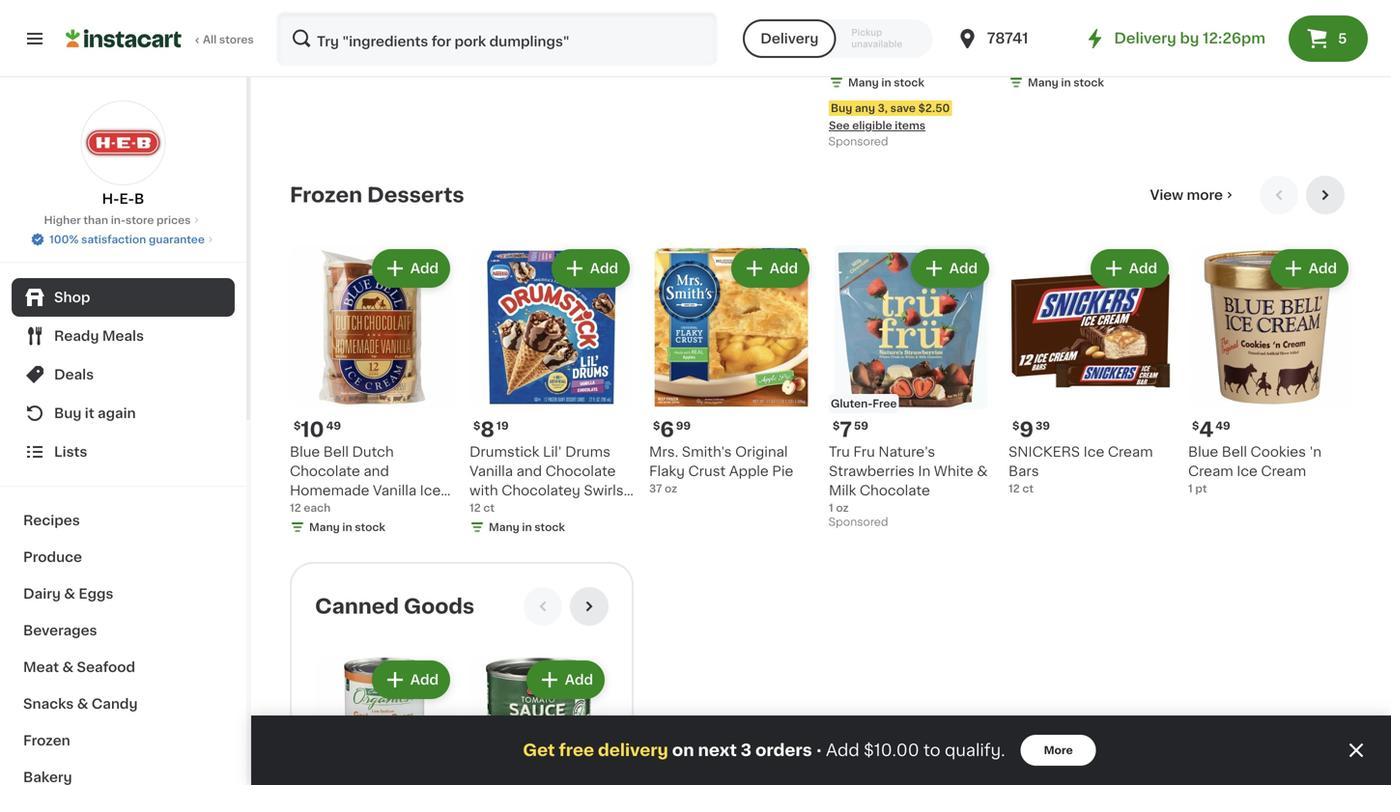 Task type: vqa. For each thing, say whether or not it's contained in the screenshot.
Omega-6
no



Task type: locate. For each thing, give the bounding box(es) containing it.
8 down blake's at the left of the page
[[290, 39, 297, 49]]

with
[[470, 484, 498, 498]]

product group containing 6
[[649, 246, 814, 497]]

delivery inside button
[[761, 32, 819, 45]]

0 horizontal spatial chicken
[[341, 1, 397, 14]]

$ left 99
[[653, 421, 660, 432]]

49 right 10
[[326, 421, 341, 432]]

white
[[934, 465, 974, 478]]

sponsored badge image down milk
[[829, 518, 888, 529]]

oz down stuffed
[[855, 58, 868, 69]]

oz down blake's at the left of the page
[[300, 39, 312, 49]]

milk
[[829, 484, 857, 498]]

12 for 10
[[290, 503, 301, 514]]

crust down smith's
[[689, 465, 726, 478]]

many in stock down cones
[[489, 522, 565, 533]]

chicken left the "5"
[[1264, 20, 1319, 33]]

2 horizontal spatial 12
[[1009, 484, 1020, 494]]

original
[[735, 446, 788, 459]]

37
[[649, 484, 662, 494]]

oz down milk
[[836, 503, 849, 514]]

0 horizontal spatial 12
[[290, 503, 301, 514]]

blackened
[[1189, 20, 1260, 33]]

1 horizontal spatial crust
[[893, 39, 930, 53]]

10
[[301, 420, 324, 440]]

bell for dutch
[[324, 446, 349, 459]]

poblano
[[470, 20, 525, 33]]

& for eggs
[[64, 588, 75, 601]]

stock up the save
[[894, 77, 925, 88]]

78741 button
[[956, 12, 1072, 66]]

0 vertical spatial vanilla
[[470, 465, 513, 478]]

buy inside buy any 3, save $2.50 see eligible items
[[831, 103, 853, 114]]

- up 22.2
[[829, 39, 835, 53]]

chicken inside blake's chicken pot pie, gluten-free 8 oz
[[341, 1, 397, 14]]

frozen down digiorno
[[829, 20, 875, 33]]

0 horizontal spatial 49
[[326, 421, 341, 432]]

ready meals link
[[12, 317, 235, 356]]

product group containing 10
[[290, 246, 454, 539]]

frozen inside item carousel region
[[290, 185, 363, 205]]

0 vertical spatial 8
[[290, 39, 297, 49]]

4
[[1200, 420, 1214, 440]]

chocolate down 'drums'
[[546, 465, 616, 478]]

and inside blue bell dutch chocolate and homemade vanilla ice cream cups
[[364, 465, 389, 478]]

blue bell dutch chocolate and homemade vanilla ice cream cups
[[290, 446, 441, 517]]

2 $ from the left
[[474, 421, 481, 432]]

blue inside blue bell dutch chocolate and homemade vanilla ice cream cups
[[290, 446, 320, 459]]

bell
[[324, 446, 349, 459], [1222, 446, 1247, 459]]

gluten- up '59'
[[831, 399, 873, 409]]

add inside treatment tracker modal dialog
[[826, 743, 860, 759]]

& right meat
[[62, 661, 74, 674]]

1 horizontal spatial delivery
[[1115, 31, 1177, 45]]

produce link
[[12, 539, 235, 576]]

1 horizontal spatial ice
[[1084, 446, 1105, 459]]

& left the eggs
[[64, 588, 75, 601]]

8
[[290, 39, 297, 49], [481, 420, 495, 440]]

0 horizontal spatial crust
[[689, 465, 726, 478]]

0 horizontal spatial delivery
[[761, 32, 819, 45]]

orders
[[756, 743, 812, 759]]

higher
[[44, 215, 81, 226]]

1 horizontal spatial blue
[[1189, 446, 1219, 459]]

gluten- inside item carousel region
[[831, 399, 873, 409]]

$ inside "$ 6 99"
[[653, 421, 660, 432]]

eligible
[[853, 120, 893, 131]]

buy up see
[[831, 103, 853, 114]]

pie,
[[427, 1, 451, 14]]

2 vertical spatial free
[[873, 399, 897, 409]]

flaky
[[649, 465, 685, 478]]

8 left 19
[[481, 420, 495, 440]]

sponsored badge image down the eligible
[[829, 137, 888, 148]]

0 horizontal spatial ice
[[420, 484, 441, 498]]

1 vertical spatial chicken
[[1264, 20, 1319, 33]]

8 inside item carousel region
[[481, 420, 495, 440]]

6 $ from the left
[[1192, 421, 1200, 432]]

cream down cookies
[[1261, 465, 1307, 478]]

0 horizontal spatial chocolate
[[290, 465, 360, 478]]

49 inside $ 10 49
[[326, 421, 341, 432]]

free inside blake's chicken pot pie, gluten-free 8 oz
[[342, 20, 372, 33]]

blue inside the blue bell cookies 'n cream ice cream 1 pt
[[1189, 446, 1219, 459]]

crust right stuffed
[[893, 39, 930, 53]]

1 horizontal spatial 49
[[1216, 421, 1231, 432]]

get
[[523, 743, 555, 759]]

0 horizontal spatial free
[[342, 20, 372, 33]]

1 vertical spatial gluten-
[[831, 399, 873, 409]]

$2.50
[[919, 103, 950, 114]]

frozen up 12:26pm
[[1257, 1, 1303, 14]]

and inside drumstick lil' drums vanilla and chocolate with chocolatey swirls sundae cones
[[517, 465, 542, 478]]

2 bell from the left
[[1222, 446, 1247, 459]]

0 vertical spatial 1
[[1189, 484, 1193, 494]]

sponsored badge image
[[829, 137, 888, 148], [829, 518, 888, 529]]

blue down 10
[[290, 446, 320, 459]]

0 horizontal spatial and
[[364, 465, 389, 478]]

ready meals button
[[12, 317, 235, 356]]

1 down milk
[[829, 503, 834, 514]]

None search field
[[276, 12, 718, 66]]

to
[[924, 743, 941, 759]]

1 horizontal spatial chocolate
[[546, 465, 616, 478]]

1 horizontal spatial bell
[[1222, 446, 1247, 459]]

delivery
[[598, 743, 669, 759]]

0 horizontal spatial buy
[[54, 407, 82, 420]]

$ inside $ 10 49
[[294, 421, 301, 432]]

2 blue from the left
[[1189, 446, 1219, 459]]

bell inside the blue bell cookies 'n cream ice cream 1 pt
[[1222, 446, 1247, 459]]

1 vertical spatial ice
[[1237, 465, 1258, 478]]

- left 'life'
[[980, 1, 986, 14]]

drumstick
[[470, 446, 540, 459]]

ice inside blue bell dutch chocolate and homemade vanilla ice cream cups
[[420, 484, 441, 498]]

chicken left pot
[[341, 1, 397, 14]]

snacks & candy
[[23, 698, 138, 711]]

0 horizontal spatial pepperoni
[[649, 20, 719, 33]]

bell down $ 10 49
[[324, 446, 349, 459]]

any
[[855, 103, 875, 114]]

chocolate down strawberries
[[860, 484, 930, 498]]

deals
[[54, 368, 94, 382]]

oz down poblano
[[493, 39, 506, 49]]

$ left '59'
[[833, 421, 840, 432]]

0 vertical spatial chicken
[[341, 1, 397, 14]]

1 horizontal spatial free
[[873, 399, 897, 409]]

49 for 4
[[1216, 421, 1231, 432]]

buy left it
[[54, 407, 82, 420]]

0 vertical spatial free
[[1141, 1, 1171, 14]]

and for 10
[[364, 465, 389, 478]]

1 left pt
[[1189, 484, 1193, 494]]

0 horizontal spatial 1
[[829, 503, 834, 514]]

stouffer's frozen pizza - pepperoni french bread pizza 11.25 oz
[[649, 1, 813, 69]]

lists
[[54, 445, 87, 459]]

frozen left desserts
[[290, 185, 363, 205]]

1 bell from the left
[[324, 446, 349, 459]]

oz right 11.25
[[678, 58, 691, 69]]

drumstick lil' drums vanilla and chocolate with chocolatey swirls sundae cones
[[470, 446, 624, 517]]

more button
[[1021, 735, 1097, 766]]

1 vertical spatial free
[[342, 20, 372, 33]]

more
[[1187, 188, 1223, 202]]

oz
[[300, 39, 312, 49], [493, 39, 506, 49], [678, 58, 691, 69], [855, 58, 868, 69], [665, 484, 678, 494], [836, 503, 849, 514]]

2 sponsored badge image from the top
[[829, 518, 888, 529]]

cream down homemade
[[290, 504, 335, 517]]

oz inside blake's chicken pot pie, gluten-free 8 oz
[[300, 39, 312, 49]]

tru fru nature's strawberries in white & milk chocolate 1 oz
[[829, 446, 988, 514]]

12 for 8
[[470, 503, 481, 514]]

0 horizontal spatial gluten-
[[290, 20, 342, 33]]

crust down lifestyle
[[1009, 39, 1046, 53]]

meals
[[102, 330, 144, 343]]

2 horizontal spatial chocolate
[[860, 484, 930, 498]]

9
[[1020, 420, 1034, 440]]

product group
[[829, 0, 993, 153], [290, 246, 454, 539], [470, 246, 634, 539], [649, 246, 814, 497], [829, 246, 993, 533], [1009, 246, 1173, 497], [1189, 246, 1353, 497], [315, 657, 454, 786], [470, 657, 609, 786]]

canned goods link
[[315, 595, 475, 619]]

cream right snickers
[[1108, 446, 1153, 459]]

and up chocolatey
[[517, 465, 542, 478]]

oz right 37
[[665, 484, 678, 494]]

crust inside life cuisine gluten free lifestyle cauliflower crust pepperoni pizza
[[1009, 39, 1046, 53]]

cream inside snickers ice cream bars 12 ct
[[1108, 446, 1153, 459]]

stock down cones
[[535, 522, 565, 533]]

blue down 4
[[1189, 446, 1219, 459]]

ct down 'with'
[[484, 503, 495, 514]]

ice down cookies
[[1237, 465, 1258, 478]]

& for candy
[[77, 698, 88, 711]]

in up 3,
[[882, 77, 892, 88]]

2 horizontal spatial pepperoni
[[1050, 39, 1120, 53]]

0 horizontal spatial vanilla
[[373, 484, 417, 498]]

1 horizontal spatial vanilla
[[470, 465, 513, 478]]

ice left 'with'
[[420, 484, 441, 498]]

6
[[660, 420, 674, 440]]

& left the candy
[[77, 698, 88, 711]]

eggs
[[79, 588, 113, 601]]

$ for 6
[[653, 421, 660, 432]]

ct down "bars"
[[1023, 484, 1034, 494]]

service type group
[[743, 19, 933, 58]]

many down sundae
[[489, 522, 520, 533]]

stores
[[219, 34, 254, 45]]

5
[[1339, 32, 1347, 45]]

many in stock down amy's kitchen roasted poblano enchilada 9.15 oz
[[489, 58, 565, 69]]

100% satisfaction guarantee button
[[30, 228, 216, 247]]

gluten- inside blake's chicken pot pie, gluten-free 8 oz
[[290, 20, 342, 33]]

0 vertical spatial ice
[[1084, 446, 1105, 459]]

$ for 4
[[1192, 421, 1200, 432]]

h-e-b link
[[81, 100, 166, 209]]

1 horizontal spatial 12
[[470, 503, 481, 514]]

& for seafood
[[62, 661, 74, 674]]

again
[[98, 407, 136, 420]]

item carousel region
[[290, 176, 1353, 547]]

frozen up french
[[719, 1, 765, 14]]

pepperoni down stouffer's
[[649, 20, 719, 33]]

delivery by 12:26pm
[[1115, 31, 1266, 45]]

1 and from the left
[[364, 465, 389, 478]]

2 49 from the left
[[1216, 421, 1231, 432]]

0 vertical spatial buy
[[831, 103, 853, 114]]

product group containing digiorno frozen pizza - frozen pepperoni pizza - stuffed crust pizza
[[829, 0, 993, 153]]

zatarain's frozen blackened chicken alfredo button
[[1189, 0, 1353, 71]]

1 horizontal spatial 8
[[481, 420, 495, 440]]

0 vertical spatial sponsored badge image
[[829, 137, 888, 148]]

in down life cuisine gluten free lifestyle cauliflower crust pepperoni pizza
[[1061, 77, 1071, 88]]

$ inside $ 9 39
[[1013, 421, 1020, 432]]

digiorno frozen pizza - frozen pepperoni pizza - stuffed crust pizza 22.2 oz
[[829, 1, 986, 69]]

many down 9.15
[[489, 58, 520, 69]]

homemade
[[290, 484, 370, 498]]

3,
[[878, 103, 888, 114]]

- up bread
[[807, 1, 813, 14]]

1 vertical spatial 8
[[481, 420, 495, 440]]

$ left 19
[[474, 421, 481, 432]]

1 vertical spatial ct
[[484, 503, 495, 514]]

2 horizontal spatial free
[[1141, 1, 1171, 14]]

cuisine
[[1037, 1, 1088, 14]]

vanilla up cups
[[373, 484, 417, 498]]

&
[[977, 465, 988, 478], [64, 588, 75, 601], [62, 661, 74, 674], [77, 698, 88, 711]]

add button
[[374, 251, 448, 286], [553, 251, 628, 286], [733, 251, 808, 286], [913, 251, 988, 286], [1093, 251, 1167, 286], [1272, 251, 1347, 286], [374, 663, 448, 698], [528, 663, 603, 698]]

pepperoni inside life cuisine gluten free lifestyle cauliflower crust pepperoni pizza
[[1050, 39, 1120, 53]]

12 down "bars"
[[1009, 484, 1020, 494]]

2 horizontal spatial crust
[[1009, 39, 1046, 53]]

0 horizontal spatial blue
[[290, 446, 320, 459]]

1 horizontal spatial pepperoni
[[878, 20, 948, 33]]

stock
[[535, 58, 565, 69], [894, 77, 925, 88], [1074, 77, 1104, 88], [355, 522, 385, 533], [535, 522, 565, 533]]

frozen up bakery at the bottom of the page
[[23, 734, 70, 748]]

$ up pt
[[1192, 421, 1200, 432]]

zatarain's
[[1189, 1, 1254, 14]]

vanilla up 'with'
[[470, 465, 513, 478]]

1 49 from the left
[[326, 421, 341, 432]]

3
[[741, 743, 752, 759]]

chocolate up homemade
[[290, 465, 360, 478]]

gluten- down blake's at the left of the page
[[290, 20, 342, 33]]

0 vertical spatial ct
[[1023, 484, 1034, 494]]

bell for cookies
[[1222, 446, 1247, 459]]

0 horizontal spatial bell
[[324, 446, 349, 459]]

frozen inside stouffer's frozen pizza - pepperoni french bread pizza 11.25 oz
[[719, 1, 765, 14]]

and down dutch on the left bottom of the page
[[364, 465, 389, 478]]

1 $ from the left
[[294, 421, 301, 432]]

1 horizontal spatial ct
[[1023, 484, 1034, 494]]

vanilla inside drumstick lil' drums vanilla and chocolate with chocolatey swirls sundae cones
[[470, 465, 513, 478]]

cream
[[1108, 446, 1153, 459], [1189, 465, 1234, 478], [1261, 465, 1307, 478], [290, 504, 335, 517]]

1 horizontal spatial chicken
[[1264, 20, 1319, 33]]

$ inside $ 4 49
[[1192, 421, 1200, 432]]

12 left each
[[290, 503, 301, 514]]

mrs. smith's original flaky crust apple pie 37 oz
[[649, 446, 794, 494]]

$ up homemade
[[294, 421, 301, 432]]

in down cups
[[342, 522, 352, 533]]

1 horizontal spatial gluten-
[[831, 399, 873, 409]]

free
[[559, 743, 594, 759]]

apple
[[729, 465, 769, 478]]

1 horizontal spatial -
[[829, 39, 835, 53]]

many in stock down life cuisine gluten free lifestyle cauliflower crust pepperoni pizza
[[1028, 77, 1104, 88]]

1 blue from the left
[[290, 446, 320, 459]]

$ for 7
[[833, 421, 840, 432]]

oz inside amy's kitchen roasted poblano enchilada 9.15 oz
[[493, 39, 506, 49]]

1 inside the blue bell cookies 'n cream ice cream 1 pt
[[1189, 484, 1193, 494]]

12 inside snickers ice cream bars 12 ct
[[1009, 484, 1020, 494]]

many
[[489, 58, 520, 69], [848, 77, 879, 88], [1028, 77, 1059, 88], [309, 522, 340, 533], [489, 522, 520, 533]]

$ inside $ 7 59
[[833, 421, 840, 432]]

e-
[[119, 192, 134, 206]]

bell inside blue bell dutch chocolate and homemade vanilla ice cream cups
[[324, 446, 349, 459]]

12 down 'with'
[[470, 503, 481, 514]]

2 vertical spatial ice
[[420, 484, 441, 498]]

in-
[[111, 215, 126, 226]]

2 horizontal spatial ice
[[1237, 465, 1258, 478]]

nature's
[[879, 446, 936, 459]]

lil'
[[543, 446, 562, 459]]

$ left 39
[[1013, 421, 1020, 432]]

$ for 8
[[474, 421, 481, 432]]

$
[[294, 421, 301, 432], [474, 421, 481, 432], [653, 421, 660, 432], [833, 421, 840, 432], [1013, 421, 1020, 432], [1192, 421, 1200, 432]]

Search field
[[278, 14, 716, 64]]

-
[[807, 1, 813, 14], [980, 1, 986, 14], [829, 39, 835, 53]]

49 inside $ 4 49
[[1216, 421, 1231, 432]]

ice right snickers
[[1084, 446, 1105, 459]]

$ inside $ 8 19
[[474, 421, 481, 432]]

pepperoni down cauliflower
[[1050, 39, 1120, 53]]

1 vertical spatial buy
[[54, 407, 82, 420]]

3 $ from the left
[[653, 421, 660, 432]]

0 vertical spatial gluten-
[[290, 20, 342, 33]]

5 $ from the left
[[1013, 421, 1020, 432]]

more
[[1044, 746, 1073, 756]]

cream inside blue bell dutch chocolate and homemade vanilla ice cream cups
[[290, 504, 335, 517]]

1 vertical spatial 1
[[829, 503, 834, 514]]

& right 'white'
[[977, 465, 988, 478]]

0 horizontal spatial ct
[[484, 503, 495, 514]]

1 vertical spatial vanilla
[[373, 484, 417, 498]]

fru
[[854, 446, 875, 459]]

$ 8 19
[[474, 420, 509, 440]]

0 horizontal spatial 8
[[290, 39, 297, 49]]

frozen link
[[12, 723, 235, 760]]

amy's kitchen roasted poblano enchilada 9.15 oz
[[470, 1, 628, 49]]

4 $ from the left
[[833, 421, 840, 432]]

treatment tracker modal dialog
[[251, 716, 1392, 786]]

1 vertical spatial sponsored badge image
[[829, 518, 888, 529]]

chocolate inside drumstick lil' drums vanilla and chocolate with chocolatey swirls sundae cones
[[546, 465, 616, 478]]

pizza
[[768, 1, 803, 14], [942, 1, 977, 14], [952, 20, 986, 33], [649, 39, 684, 53], [933, 39, 968, 53], [1123, 39, 1158, 53]]

tru
[[829, 446, 850, 459]]

2 horizontal spatial -
[[980, 1, 986, 14]]

99
[[676, 421, 691, 432]]

ice inside the blue bell cookies 'n cream ice cream 1 pt
[[1237, 465, 1258, 478]]

lists link
[[12, 433, 235, 472]]

pepperoni inside stouffer's frozen pizza - pepperoni french bread pizza 11.25 oz
[[649, 20, 719, 33]]

1 horizontal spatial and
[[517, 465, 542, 478]]

h-e-b logo image
[[81, 100, 166, 186]]

0 horizontal spatial -
[[807, 1, 813, 14]]

1 horizontal spatial buy
[[831, 103, 853, 114]]

store
[[126, 215, 154, 226]]

49 right 4
[[1216, 421, 1231, 432]]

and
[[364, 465, 389, 478], [517, 465, 542, 478]]

pepperoni up stuffed
[[878, 20, 948, 33]]

bell down $ 4 49
[[1222, 446, 1247, 459]]

- inside stouffer's frozen pizza - pepperoni french bread pizza 11.25 oz
[[807, 1, 813, 14]]

product group containing 8
[[470, 246, 634, 539]]

100% satisfaction guarantee
[[49, 234, 205, 245]]

and for 8
[[517, 465, 542, 478]]

many down the 78741 popup button
[[1028, 77, 1059, 88]]

buy for buy any 3, save $2.50 see eligible items
[[831, 103, 853, 114]]

1 horizontal spatial 1
[[1189, 484, 1193, 494]]

each
[[304, 503, 331, 514]]

2 and from the left
[[517, 465, 542, 478]]



Task type: describe. For each thing, give the bounding box(es) containing it.
chocolate inside blue bell dutch chocolate and homemade vanilla ice cream cups
[[290, 465, 360, 478]]

pie
[[772, 465, 794, 478]]

$ for 9
[[1013, 421, 1020, 432]]

- for pizza
[[980, 1, 986, 14]]

'n
[[1310, 446, 1322, 459]]

desserts
[[367, 185, 464, 205]]

than
[[83, 215, 108, 226]]

buy for buy it again
[[54, 407, 82, 420]]

bakery
[[23, 771, 72, 785]]

prices
[[157, 215, 191, 226]]

1 inside tru fru nature's strawberries in white & milk chocolate 1 oz
[[829, 503, 834, 514]]

oz inside mrs. smith's original flaky crust apple pie 37 oz
[[665, 484, 678, 494]]

oz inside digiorno frozen pizza - frozen pepperoni pizza - stuffed crust pizza 22.2 oz
[[855, 58, 868, 69]]

crust inside mrs. smith's original flaky crust apple pie 37 oz
[[689, 465, 726, 478]]

chocolatey
[[502, 484, 581, 498]]

100%
[[49, 234, 79, 245]]

view
[[1150, 188, 1184, 202]]

snickers
[[1009, 446, 1080, 459]]

- for bread
[[807, 1, 813, 14]]

zatarain's frozen blackened chicken alfredo
[[1189, 1, 1319, 53]]

11.25
[[649, 58, 676, 69]]

$ 9 39
[[1013, 420, 1050, 440]]

frozen inside zatarain's frozen blackened chicken alfredo
[[1257, 1, 1303, 14]]

$ 10 49
[[294, 420, 341, 440]]

instacart logo image
[[66, 27, 182, 50]]

12 each
[[290, 503, 331, 514]]

cream up pt
[[1189, 465, 1234, 478]]

oz inside stouffer's frozen pizza - pepperoni french bread pizza 11.25 oz
[[678, 58, 691, 69]]

ready meals
[[54, 330, 144, 343]]

product group containing 9
[[1009, 246, 1173, 497]]

crust inside digiorno frozen pizza - frozen pepperoni pizza - stuffed crust pizza 22.2 oz
[[893, 39, 930, 53]]

frozen desserts
[[290, 185, 464, 205]]

22.2
[[829, 58, 853, 69]]

blake's
[[290, 1, 338, 14]]

many down each
[[309, 522, 340, 533]]

stuffed
[[839, 39, 889, 53]]

product group containing 4
[[1189, 246, 1353, 497]]

candy
[[92, 698, 138, 711]]

drums
[[565, 446, 611, 459]]

all stores
[[203, 34, 254, 45]]

blue for blue bell dutch chocolate and homemade vanilla ice cream cups
[[290, 446, 320, 459]]

gluten
[[1092, 1, 1137, 14]]

it
[[85, 407, 94, 420]]

meat & seafood link
[[12, 649, 235, 686]]

8 inside blake's chicken pot pie, gluten-free 8 oz
[[290, 39, 297, 49]]

stock down life cuisine gluten free lifestyle cauliflower crust pepperoni pizza
[[1074, 77, 1104, 88]]

delivery for delivery by 12:26pm
[[1115, 31, 1177, 45]]

beverages link
[[12, 613, 235, 649]]

in down amy's kitchen roasted poblano enchilada 9.15 oz
[[522, 58, 532, 69]]

deals link
[[12, 356, 235, 394]]

pizza inside life cuisine gluten free lifestyle cauliflower crust pepperoni pizza
[[1123, 39, 1158, 53]]

strawberries
[[829, 465, 915, 478]]

sundae
[[470, 504, 521, 517]]

dairy & eggs link
[[12, 576, 235, 613]]

delivery by 12:26pm link
[[1084, 27, 1266, 50]]

chocolate inside tru fru nature's strawberries in white & milk chocolate 1 oz
[[860, 484, 930, 498]]

dutch
[[352, 446, 394, 459]]

59
[[854, 421, 869, 432]]

next
[[698, 743, 737, 759]]

& inside tru fru nature's strawberries in white & milk chocolate 1 oz
[[977, 465, 988, 478]]

get free delivery on next 3 orders • add $10.00 to qualify.
[[523, 743, 1006, 759]]

gluten-free
[[831, 399, 897, 409]]

all
[[203, 34, 217, 45]]

snacks & candy link
[[12, 686, 235, 723]]

in down cones
[[522, 522, 532, 533]]

chicken inside zatarain's frozen blackened chicken alfredo
[[1264, 20, 1319, 33]]

bars
[[1009, 465, 1039, 478]]

$ for 10
[[294, 421, 301, 432]]

many up any
[[848, 77, 879, 88]]

frozen right digiorno
[[893, 1, 939, 14]]

ready
[[54, 330, 99, 343]]

smith's
[[682, 446, 732, 459]]

cups
[[338, 504, 374, 517]]

sponsored badge image inside item carousel region
[[829, 518, 888, 529]]

swirls
[[584, 484, 624, 498]]

7
[[840, 420, 852, 440]]

shop
[[54, 291, 90, 304]]

5 button
[[1289, 15, 1368, 62]]

delivery for delivery
[[761, 32, 819, 45]]

39
[[1036, 421, 1050, 432]]

recipes link
[[12, 502, 235, 539]]

produce
[[23, 551, 82, 564]]

life cuisine gluten free lifestyle cauliflower crust pepperoni pizza
[[1009, 1, 1171, 53]]

seafood
[[77, 661, 135, 674]]

pepperoni inside digiorno frozen pizza - frozen pepperoni pizza - stuffed crust pizza 22.2 oz
[[878, 20, 948, 33]]

meat
[[23, 661, 59, 674]]

snacks
[[23, 698, 74, 711]]

goods
[[404, 597, 475, 617]]

view more
[[1150, 188, 1223, 202]]

bakery link
[[12, 760, 235, 786]]

stock down cups
[[355, 522, 385, 533]]

cauliflower
[[1071, 20, 1147, 33]]

alfredo
[[1189, 39, 1238, 53]]

kitchen
[[515, 1, 567, 14]]

12:26pm
[[1203, 31, 1266, 45]]

recipes
[[23, 514, 80, 528]]

canned
[[315, 597, 399, 617]]

vanilla inside blue bell dutch chocolate and homemade vanilla ice cream cups
[[373, 484, 417, 498]]

bread
[[773, 20, 813, 33]]

ct inside snickers ice cream bars 12 ct
[[1023, 484, 1034, 494]]

free inside life cuisine gluten free lifestyle cauliflower crust pepperoni pizza
[[1141, 1, 1171, 14]]

mrs.
[[649, 446, 679, 459]]

oz inside tru fru nature's strawberries in white & milk chocolate 1 oz
[[836, 503, 849, 514]]

many in stock down cups
[[309, 522, 385, 533]]

b
[[134, 192, 144, 206]]

blue for blue bell cookies 'n cream ice cream 1 pt
[[1189, 446, 1219, 459]]

ice inside snickers ice cream bars 12 ct
[[1084, 446, 1105, 459]]

buy it again
[[54, 407, 136, 420]]

19
[[497, 421, 509, 432]]

49 for 10
[[326, 421, 341, 432]]

digiorno
[[829, 1, 890, 14]]

cookies
[[1251, 446, 1306, 459]]

dairy
[[23, 588, 61, 601]]

all stores link
[[66, 12, 255, 66]]

product group containing 7
[[829, 246, 993, 533]]

lifestyle
[[1009, 20, 1067, 33]]

free inside item carousel region
[[873, 399, 897, 409]]

amy's
[[470, 1, 511, 14]]

many in stock up 3,
[[848, 77, 925, 88]]

1 sponsored badge image from the top
[[829, 137, 888, 148]]

cones
[[525, 504, 569, 517]]

by
[[1180, 31, 1200, 45]]

save
[[891, 103, 916, 114]]

stock down amy's kitchen roasted poblano enchilada 9.15 oz
[[535, 58, 565, 69]]

higher than in-store prices
[[44, 215, 191, 226]]

beverages
[[23, 624, 97, 638]]



